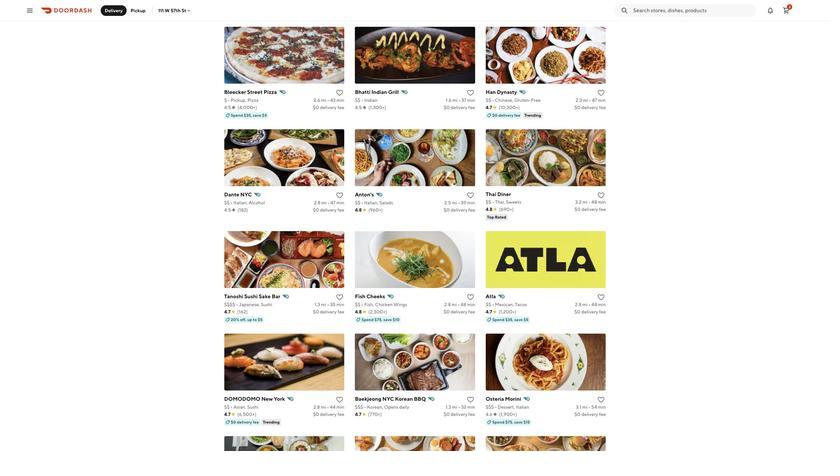 Task type: describe. For each thing, give the bounding box(es) containing it.
2.8 mi • 44 min for atla
[[575, 303, 606, 308]]

$$ • asian, sushi
[[224, 405, 259, 411]]

$0 delivery fee for fish cheeks
[[444, 310, 475, 315]]

39
[[461, 200, 466, 206]]

2.6 mi • 43 min
[[314, 98, 344, 103]]

trending for new
[[263, 420, 280, 425]]

(1,300+)
[[368, 105, 386, 110]]

tanoshi sushi sake bar
[[224, 294, 280, 300]]

$0 for fish cheeks
[[444, 310, 450, 315]]

bleecker street pizza
[[224, 89, 277, 95]]

fee for dante nyc
[[338, 208, 344, 213]]

click to add this store to your saved list image for tanoshi sushi sake bar
[[336, 294, 344, 302]]

fish
[[355, 294, 365, 300]]

$0 for bleecker street pizza
[[313, 105, 319, 110]]

rated
[[495, 215, 506, 220]]

(162)
[[237, 310, 248, 315]]

baekjeong
[[355, 397, 381, 403]]

1.3 for tanoshi sushi sake bar
[[315, 303, 320, 308]]

fee for baekjeong nyc korean bbq
[[468, 413, 475, 418]]

dante
[[224, 192, 239, 198]]

1.3 mi • 35 min
[[315, 303, 344, 308]]

$75, for morini
[[505, 420, 513, 425]]

$0 for anton's
[[444, 208, 450, 213]]

delivery for atla
[[581, 310, 598, 315]]

$5 right to
[[258, 318, 263, 323]]

$$ • fish, chicken wings
[[355, 303, 407, 308]]

off,
[[240, 318, 246, 323]]

(10,300+)
[[499, 105, 520, 110]]

fee for atla
[[599, 310, 606, 315]]

fee for bhatti indian grill
[[468, 105, 475, 110]]

italian, for dante nyc
[[233, 200, 248, 206]]

mi for tanoshi
[[321, 303, 326, 308]]

1.3 for baekjeong nyc korean bbq
[[446, 405, 451, 411]]

delivery for dante nyc
[[320, 208, 337, 213]]

33
[[461, 405, 466, 411]]

$$ for fish cheeks
[[355, 303, 360, 308]]

atla
[[486, 294, 496, 300]]

2.8 for atla
[[575, 303, 581, 308]]

pickup
[[131, 8, 146, 13]]

2.6
[[314, 98, 320, 103]]

3.2 mi • 48 min
[[575, 200, 606, 205]]

min for han
[[598, 98, 606, 103]]

bar
[[272, 294, 280, 300]]

mi for bhatti
[[452, 98, 458, 103]]

$75, for cheeks
[[374, 318, 383, 323]]

up
[[247, 318, 252, 323]]

2.8 for dante nyc
[[314, 200, 321, 206]]

w
[[165, 8, 170, 13]]

0 vertical spatial indian
[[371, 89, 387, 95]]

2.3
[[576, 98, 582, 103]]

111
[[158, 8, 164, 13]]

47 for dante nyc
[[330, 200, 336, 206]]

domodomo new york
[[224, 397, 285, 403]]

to
[[253, 318, 257, 323]]

baekjeong nyc korean bbq
[[355, 397, 426, 403]]

delivery for anton's
[[451, 208, 467, 213]]

$$ • thai, sweets
[[486, 200, 521, 205]]

$ • pickup, pizza
[[224, 98, 259, 103]]

click to add this store to your saved list image for osteria morini
[[597, 397, 605, 405]]

pickup,
[[231, 98, 246, 103]]

$0 delivery fee for anton's
[[444, 208, 475, 213]]

bhatti
[[355, 89, 370, 95]]

$0 for bhatti indian grill
[[444, 105, 450, 110]]

click to add this store to your saved list image for dante nyc
[[336, 192, 344, 200]]

$$ for domodomo new york
[[224, 405, 230, 411]]

$5 for bleecker street pizza
[[262, 113, 267, 118]]

4.7 for tanoshi sushi sake bar
[[224, 310, 231, 315]]

mi for han
[[583, 98, 588, 103]]

sushi for sushi
[[261, 303, 272, 308]]

wings
[[394, 303, 407, 308]]

japanese,
[[239, 303, 260, 308]]

$0 for han dynasty
[[574, 105, 581, 110]]

dynasty
[[497, 89, 517, 95]]

4.7 for han dynasty
[[486, 105, 492, 110]]

$$$ • korean, opens daily
[[355, 405, 409, 411]]

$0 delivery fee for han dynasty
[[574, 105, 606, 110]]

$$$$
[[224, 303, 235, 308]]

$$ for bhatti indian grill
[[355, 98, 360, 103]]

spend $75, save $15
[[492, 420, 530, 425]]

street
[[247, 89, 263, 95]]

$5 for atla
[[524, 318, 529, 323]]

mi for osteria
[[582, 405, 587, 411]]

spend for osteria morini
[[492, 420, 504, 425]]

mexican,
[[495, 303, 514, 308]]

4.8 up top
[[486, 207, 493, 212]]

1 vertical spatial pizza
[[247, 98, 259, 103]]

48 for 3.2 mi • 48 min
[[591, 200, 597, 205]]

$$ • italian, alcohol
[[224, 200, 265, 206]]

new
[[261, 397, 273, 403]]

$35, for bleecker street pizza
[[244, 113, 252, 118]]

italian
[[516, 405, 529, 411]]

spend for fish cheeks
[[362, 318, 374, 323]]

$$ for han dynasty
[[486, 98, 491, 103]]

bbq
[[414, 397, 426, 403]]

sake
[[259, 294, 271, 300]]

4.7 for baekjeong nyc korean bbq
[[355, 413, 361, 418]]

$$ down thai
[[486, 200, 491, 205]]

min for dante
[[336, 200, 344, 206]]

click to add this store to your saved list image for bleecker street pizza
[[336, 89, 344, 97]]

asian,
[[233, 405, 246, 411]]

$$$$ • japanese, sushi
[[224, 303, 272, 308]]

4.5 for bleecker street pizza
[[224, 105, 231, 110]]

diner
[[497, 192, 511, 198]]

54
[[591, 405, 597, 411]]

fee for anton's
[[468, 208, 475, 213]]

york
[[274, 397, 285, 403]]

mi for baekjeong
[[452, 405, 457, 411]]

(770+)
[[368, 413, 382, 418]]

3
[[789, 5, 791, 9]]

click to add this store to your saved list image for atla
[[597, 294, 605, 302]]

delivery for fish cheeks
[[451, 310, 467, 315]]

$$ • chinese, gluten-free
[[486, 98, 541, 103]]

fee for tanoshi sushi sake bar
[[338, 310, 344, 315]]

min for bleecker
[[336, 98, 344, 103]]

spend for bleecker street pizza
[[231, 113, 243, 118]]

1 vertical spatial indian
[[364, 98, 377, 103]]

2.8 mi • 44 min for domodomo new york
[[313, 405, 344, 411]]

35
[[330, 303, 336, 308]]

$$ • italian, salads
[[355, 200, 393, 206]]

notification bell image
[[766, 6, 774, 14]]

tanoshi
[[224, 294, 243, 300]]

47 for han dynasty
[[592, 98, 597, 103]]

20%
[[231, 318, 239, 323]]

2 items, open order cart image
[[782, 6, 790, 14]]

thai diner
[[486, 192, 511, 198]]

thai
[[486, 192, 496, 198]]

top rated
[[487, 215, 506, 220]]

mi for fish
[[452, 303, 457, 308]]

alcohol
[[249, 200, 265, 206]]

free
[[531, 98, 541, 103]]

dessert,
[[498, 405, 515, 411]]

click to add this store to your saved list image right 3.2
[[597, 192, 605, 200]]

$$ • mexican, tacos
[[486, 303, 527, 308]]

20% off, up to $5
[[231, 318, 263, 323]]

1.6
[[446, 98, 451, 103]]

$15
[[523, 420, 530, 425]]

$0 for baekjeong nyc korean bbq
[[444, 413, 450, 418]]

opens
[[384, 405, 398, 411]]

(1,200+)
[[499, 310, 517, 315]]

spend $35, save $5 for atla
[[492, 318, 529, 323]]

48 for 2.8 mi • 48 min
[[461, 303, 466, 308]]



Task type: vqa. For each thing, say whether or not it's contained in the screenshot.
the "indian,"
no



Task type: locate. For each thing, give the bounding box(es) containing it.
0 vertical spatial 2.8 mi • 44 min
[[575, 303, 606, 308]]

italian,
[[233, 200, 248, 206], [364, 200, 378, 206]]

$75,
[[374, 318, 383, 323], [505, 420, 513, 425]]

$75, down (2,300+)
[[374, 318, 383, 323]]

save down (1,200+)
[[514, 318, 523, 323]]

$0
[[313, 105, 319, 110], [444, 105, 450, 110], [574, 105, 581, 110], [492, 113, 498, 118], [574, 207, 581, 212], [313, 208, 319, 213], [444, 208, 450, 213], [313, 310, 319, 315], [444, 310, 450, 315], [574, 310, 581, 315], [313, 413, 319, 418], [444, 413, 450, 418], [574, 413, 581, 418], [231, 420, 236, 425]]

1 horizontal spatial pizza
[[264, 89, 277, 95]]

$$ for atla
[[486, 303, 491, 308]]

4.8 down fish
[[355, 310, 362, 315]]

$0 delivery fee for tanoshi sushi sake bar
[[313, 310, 344, 315]]

sushi up japanese,
[[244, 294, 258, 300]]

spend down (2,300+)
[[362, 318, 374, 323]]

click to add this store to your saved list image up the '1.3 mi • 35 min'
[[336, 294, 344, 302]]

0 vertical spatial $75,
[[374, 318, 383, 323]]

1 vertical spatial 48
[[461, 303, 466, 308]]

italian, up (182) on the top of the page
[[233, 200, 248, 206]]

click to add this store to your saved list image
[[597, 192, 605, 200], [336, 294, 344, 302], [466, 294, 474, 302], [597, 397, 605, 405]]

click to add this store to your saved list image for baekjeong nyc korean bbq
[[466, 397, 474, 405]]

chinese,
[[495, 98, 513, 103]]

click to add this store to your saved list image for bhatti indian grill
[[466, 89, 474, 97]]

$0 delivery fee for atla
[[574, 310, 606, 315]]

2.8 mi • 44 min
[[575, 303, 606, 308], [313, 405, 344, 411]]

0 horizontal spatial 44
[[330, 405, 336, 411]]

$0 delivery fee for domodomo new york
[[313, 413, 344, 418]]

2 vertical spatial sushi
[[247, 405, 259, 411]]

4.5 down $
[[224, 105, 231, 110]]

$0 delivery fee for bhatti indian grill
[[444, 105, 475, 110]]

sushi for new
[[247, 405, 259, 411]]

(690+)
[[499, 207, 514, 212]]

$5 down street
[[262, 113, 267, 118]]

indian up (1,300+)
[[364, 98, 377, 103]]

0 vertical spatial 47
[[592, 98, 597, 103]]

st
[[182, 8, 186, 13]]

4.8
[[486, 207, 493, 212], [355, 208, 362, 213], [355, 310, 362, 315]]

$0 delivery fee for baekjeong nyc korean bbq
[[444, 413, 475, 418]]

0 horizontal spatial pizza
[[247, 98, 259, 103]]

1 vertical spatial 1.3
[[446, 405, 451, 411]]

4.5
[[224, 105, 231, 110], [355, 105, 362, 110], [224, 208, 231, 213]]

1.3 mi • 33 min
[[446, 405, 475, 411]]

click to add this store to your saved list image for anton's
[[466, 192, 474, 200]]

sushi down sake
[[261, 303, 272, 308]]

spend down 4.6
[[492, 420, 504, 425]]

0 horizontal spatial $75,
[[374, 318, 383, 323]]

0 vertical spatial nyc
[[240, 192, 252, 198]]

2.5
[[444, 200, 451, 206]]

0 horizontal spatial trending
[[263, 420, 280, 425]]

2.8 for domodomo new york
[[313, 405, 320, 411]]

1 horizontal spatial $$$
[[486, 405, 494, 411]]

0 vertical spatial 1.3
[[315, 303, 320, 308]]

save down (4,000+)
[[253, 113, 261, 118]]

spend $35, save $5
[[231, 113, 267, 118], [492, 318, 529, 323]]

$0 delivery fee
[[313, 105, 344, 110], [444, 105, 475, 110], [574, 105, 606, 110], [492, 113, 520, 118], [574, 207, 606, 212], [313, 208, 344, 213], [444, 208, 475, 213], [313, 310, 344, 315], [444, 310, 475, 315], [574, 310, 606, 315], [313, 413, 344, 418], [444, 413, 475, 418], [574, 413, 606, 418], [231, 420, 259, 425]]

Store search: begin typing to search for stores available on DoorDash text field
[[633, 7, 752, 14]]

daily
[[399, 405, 409, 411]]

trending down new
[[263, 420, 280, 425]]

$$$
[[355, 405, 363, 411], [486, 405, 494, 411]]

0 vertical spatial pizza
[[264, 89, 277, 95]]

(1,900+)
[[499, 413, 517, 418]]

111 w 57th st
[[158, 8, 186, 13]]

1 horizontal spatial $75,
[[505, 420, 513, 425]]

fee for han dynasty
[[599, 105, 606, 110]]

1 vertical spatial nyc
[[382, 397, 394, 403]]

$$
[[355, 98, 360, 103], [486, 98, 491, 103], [486, 200, 491, 205], [224, 200, 230, 206], [355, 200, 360, 206], [355, 303, 360, 308], [486, 303, 491, 308], [224, 405, 230, 411]]

1 italian, from the left
[[233, 200, 248, 206]]

spend down (1,200+)
[[492, 318, 504, 323]]

$0 delivery fee for bleecker street pizza
[[313, 105, 344, 110]]

fee for osteria morini
[[599, 413, 606, 418]]

click to add this store to your saved list image for han dynasty
[[597, 89, 605, 97]]

$35, down (4,000+)
[[244, 113, 252, 118]]

bleecker
[[224, 89, 246, 95]]

0 horizontal spatial italian,
[[233, 200, 248, 206]]

1 horizontal spatial spend $35, save $5
[[492, 318, 529, 323]]

0 vertical spatial $35,
[[244, 113, 252, 118]]

click to add this store to your saved list image for fish cheeks
[[466, 294, 474, 302]]

3.1
[[576, 405, 581, 411]]

min for baekjeong
[[467, 405, 475, 411]]

spend $35, save $5 down (4,000+)
[[231, 113, 267, 118]]

sushi down domodomo new york
[[247, 405, 259, 411]]

mi for domodomo
[[321, 405, 326, 411]]

mi for dante
[[321, 200, 327, 206]]

0 horizontal spatial spend $35, save $5
[[231, 113, 267, 118]]

2.8
[[314, 200, 321, 206], [444, 303, 451, 308], [575, 303, 581, 308], [313, 405, 320, 411]]

$$ for dante nyc
[[224, 200, 230, 206]]

spend
[[231, 113, 243, 118], [362, 318, 374, 323], [492, 318, 504, 323], [492, 420, 504, 425]]

click to add this store to your saved list image
[[336, 89, 344, 97], [466, 89, 474, 97], [597, 89, 605, 97], [336, 192, 344, 200], [466, 192, 474, 200], [597, 294, 605, 302], [336, 397, 344, 405], [466, 397, 474, 405]]

4.7 down $$$$
[[224, 310, 231, 315]]

4.5 for bhatti indian grill
[[355, 105, 362, 110]]

click to add this store to your saved list image up 3.1 mi • 54 min
[[597, 397, 605, 405]]

1 vertical spatial sushi
[[261, 303, 272, 308]]

1 horizontal spatial 47
[[592, 98, 597, 103]]

2.8 mi • 48 min
[[444, 303, 475, 308]]

1 horizontal spatial 2.8 mi • 44 min
[[575, 303, 606, 308]]

bhatti indian grill
[[355, 89, 399, 95]]

delivery for baekjeong nyc korean bbq
[[451, 413, 467, 418]]

indian left grill
[[371, 89, 387, 95]]

1.6 mi • 37 min
[[446, 98, 475, 103]]

$$ down atla
[[486, 303, 491, 308]]

1 vertical spatial 47
[[330, 200, 336, 206]]

$$$ down "baekjeong"
[[355, 405, 363, 411]]

$5 down tacos
[[524, 318, 529, 323]]

4.7 for atla
[[486, 310, 492, 315]]

4.7 down the $$ • asian, sushi
[[224, 413, 231, 418]]

1 vertical spatial spend $35, save $5
[[492, 318, 529, 323]]

0 vertical spatial 48
[[591, 200, 597, 205]]

min for osteria
[[598, 405, 606, 411]]

save for osteria morini
[[514, 420, 523, 425]]

4.6
[[486, 413, 492, 418]]

$5
[[262, 113, 267, 118], [258, 318, 263, 323], [524, 318, 529, 323]]

$$$ up 4.6
[[486, 405, 494, 411]]

1 vertical spatial $35,
[[505, 318, 514, 323]]

4.7 for domodomo new york
[[224, 413, 231, 418]]

0 horizontal spatial nyc
[[240, 192, 252, 198]]

indian
[[371, 89, 387, 95], [364, 98, 377, 103]]

anton's
[[355, 192, 374, 198]]

tacos
[[515, 303, 527, 308]]

italian, for anton's
[[364, 200, 378, 206]]

0 horizontal spatial 2.8 mi • 44 min
[[313, 405, 344, 411]]

italian, up (960+)
[[364, 200, 378, 206]]

2 italian, from the left
[[364, 200, 378, 206]]

4.8 for anton's
[[355, 208, 362, 213]]

2.3 mi • 47 min
[[576, 98, 606, 103]]

spend for atla
[[492, 318, 504, 323]]

$35,
[[244, 113, 252, 118], [505, 318, 514, 323]]

morini
[[505, 397, 521, 403]]

spend $75, save $10
[[362, 318, 400, 323]]

4.7 down han
[[486, 105, 492, 110]]

1 horizontal spatial $35,
[[505, 318, 514, 323]]

nyc up opens
[[382, 397, 394, 403]]

$$$ for baekjeong
[[355, 405, 363, 411]]

(2,300+)
[[368, 310, 387, 315]]

(182)
[[238, 208, 248, 213]]

1 horizontal spatial 1.3
[[446, 405, 451, 411]]

cheeks
[[366, 294, 385, 300]]

$0 for domodomo new york
[[313, 413, 319, 418]]

save left the $15
[[514, 420, 523, 425]]

4.7 left (770+)
[[355, 413, 361, 418]]

$
[[224, 98, 227, 103]]

1 horizontal spatial nyc
[[382, 397, 394, 403]]

osteria morini
[[486, 397, 521, 403]]

nyc up $$ • italian, alcohol
[[240, 192, 252, 198]]

fish,
[[364, 303, 374, 308]]

fee for domodomo new york
[[338, 413, 344, 418]]

4.5 for dante nyc
[[224, 208, 231, 213]]

min for tanoshi
[[336, 303, 344, 308]]

1 vertical spatial 2.8 mi • 44 min
[[313, 405, 344, 411]]

fee for fish cheeks
[[468, 310, 475, 315]]

1.3
[[315, 303, 320, 308], [446, 405, 451, 411]]

(960+)
[[368, 208, 383, 213]]

salads
[[379, 200, 393, 206]]

$$ down dante at the left top of the page
[[224, 200, 230, 206]]

1 vertical spatial 44
[[330, 405, 336, 411]]

$35, down (1,200+)
[[505, 318, 514, 323]]

0 horizontal spatial $35,
[[244, 113, 252, 118]]

57th
[[171, 8, 181, 13]]

delivery
[[105, 8, 123, 13]]

korean
[[395, 397, 413, 403]]

nyc
[[240, 192, 252, 198], [382, 397, 394, 403]]

thai,
[[495, 200, 505, 205]]

korean,
[[367, 405, 383, 411]]

osteria
[[486, 397, 504, 403]]

delivery for bleecker street pizza
[[320, 105, 337, 110]]

save for fish cheeks
[[383, 318, 392, 323]]

$0 for dante nyc
[[313, 208, 319, 213]]

1.3 left '35'
[[315, 303, 320, 308]]

$$ for anton's
[[355, 200, 360, 206]]

0 horizontal spatial 1.3
[[315, 303, 320, 308]]

spend down (4,000+)
[[231, 113, 243, 118]]

0 vertical spatial 44
[[591, 303, 597, 308]]

0 horizontal spatial 47
[[330, 200, 336, 206]]

pickup button
[[127, 5, 150, 16]]

2.8 mi • 47 min
[[314, 200, 344, 206]]

0 horizontal spatial $$$
[[355, 405, 363, 411]]

0 vertical spatial spend $35, save $5
[[231, 113, 267, 118]]

4.7 down atla
[[486, 310, 492, 315]]

$35, for atla
[[505, 318, 514, 323]]

spend $35, save $5 for bleecker street pizza
[[231, 113, 267, 118]]

delivery for han dynasty
[[581, 105, 598, 110]]

2 $$$ from the left
[[486, 405, 494, 411]]

delivery for tanoshi sushi sake bar
[[320, 310, 337, 315]]

nyc for baekjeong
[[382, 397, 394, 403]]

4.5 left (182) on the top of the page
[[224, 208, 231, 213]]

sweets
[[506, 200, 521, 205]]

mi for bleecker
[[321, 98, 326, 103]]

47
[[592, 98, 597, 103], [330, 200, 336, 206]]

han
[[486, 89, 496, 95]]

1 horizontal spatial 48
[[591, 200, 597, 205]]

gluten-
[[514, 98, 531, 103]]

1 horizontal spatial italian,
[[364, 200, 378, 206]]

fish cheeks
[[355, 294, 385, 300]]

open menu image
[[26, 6, 34, 14]]

trending for dynasty
[[524, 113, 541, 118]]

pizza
[[264, 89, 277, 95], [247, 98, 259, 103]]

save for bleecker street pizza
[[253, 113, 261, 118]]

$$$ for osteria
[[486, 405, 494, 411]]

fee
[[338, 105, 344, 110], [468, 105, 475, 110], [599, 105, 606, 110], [514, 113, 520, 118], [599, 207, 606, 212], [338, 208, 344, 213], [468, 208, 475, 213], [338, 310, 344, 315], [468, 310, 475, 315], [599, 310, 606, 315], [338, 413, 344, 418], [468, 413, 475, 418], [599, 413, 606, 418], [253, 420, 259, 425]]

2.5 mi • 39 min
[[444, 200, 475, 206]]

3.1 mi • 54 min
[[576, 405, 606, 411]]

min for fish
[[467, 303, 475, 308]]

0 horizontal spatial 48
[[461, 303, 466, 308]]

1 vertical spatial trending
[[263, 420, 280, 425]]

pizza down street
[[247, 98, 259, 103]]

(4,000+)
[[238, 105, 257, 110]]

4.5 down $$ • indian
[[355, 105, 362, 110]]

$$ down bhatti
[[355, 98, 360, 103]]

4.8 down anton's
[[355, 208, 362, 213]]

1.3 left 33
[[446, 405, 451, 411]]

pizza right street
[[264, 89, 277, 95]]

$$ down fish
[[355, 303, 360, 308]]

click to add this store to your saved list image for domodomo new york
[[336, 397, 344, 405]]

trending down free
[[524, 113, 541, 118]]

nyc for dante
[[240, 192, 252, 198]]

1 horizontal spatial 44
[[591, 303, 597, 308]]

$$$ • dessert, italian
[[486, 405, 529, 411]]

2.8 for fish cheeks
[[444, 303, 451, 308]]

111 w 57th st button
[[158, 8, 192, 13]]

$0 for atla
[[574, 310, 581, 315]]

save for atla
[[514, 318, 523, 323]]

$$ down han
[[486, 98, 491, 103]]

click to add this store to your saved list image up 2.8 mi • 48 min
[[466, 294, 474, 302]]

delivery for domodomo new york
[[320, 413, 337, 418]]

$$ down anton's
[[355, 200, 360, 206]]

spend $35, save $5 down (1,200+)
[[492, 318, 529, 323]]

37
[[461, 98, 466, 103]]

1 vertical spatial $75,
[[505, 420, 513, 425]]

$75, down (1,900+)
[[505, 420, 513, 425]]

0 vertical spatial trending
[[524, 113, 541, 118]]

0 vertical spatial sushi
[[244, 294, 258, 300]]

min for bhatti
[[467, 98, 475, 103]]

save left $10
[[383, 318, 392, 323]]

$$ • indian
[[355, 98, 377, 103]]

$0 delivery fee for dante nyc
[[313, 208, 344, 213]]

44 for atla
[[591, 303, 597, 308]]

$$ left the asian,
[[224, 405, 230, 411]]

3.2
[[575, 200, 582, 205]]

1 $$$ from the left
[[355, 405, 363, 411]]

delivery for osteria morini
[[581, 413, 598, 418]]

4.8 for fish cheeks
[[355, 310, 362, 315]]

min
[[336, 98, 344, 103], [467, 98, 475, 103], [598, 98, 606, 103], [598, 200, 606, 205], [336, 200, 344, 206], [467, 200, 475, 206], [336, 303, 344, 308], [467, 303, 475, 308], [598, 303, 606, 308], [336, 405, 344, 411], [467, 405, 475, 411], [598, 405, 606, 411]]

grill
[[388, 89, 399, 95]]

han dynasty
[[486, 89, 517, 95]]

fee for bleecker street pizza
[[338, 105, 344, 110]]

dante nyc
[[224, 192, 252, 198]]

1 horizontal spatial trending
[[524, 113, 541, 118]]

chicken
[[375, 303, 393, 308]]



